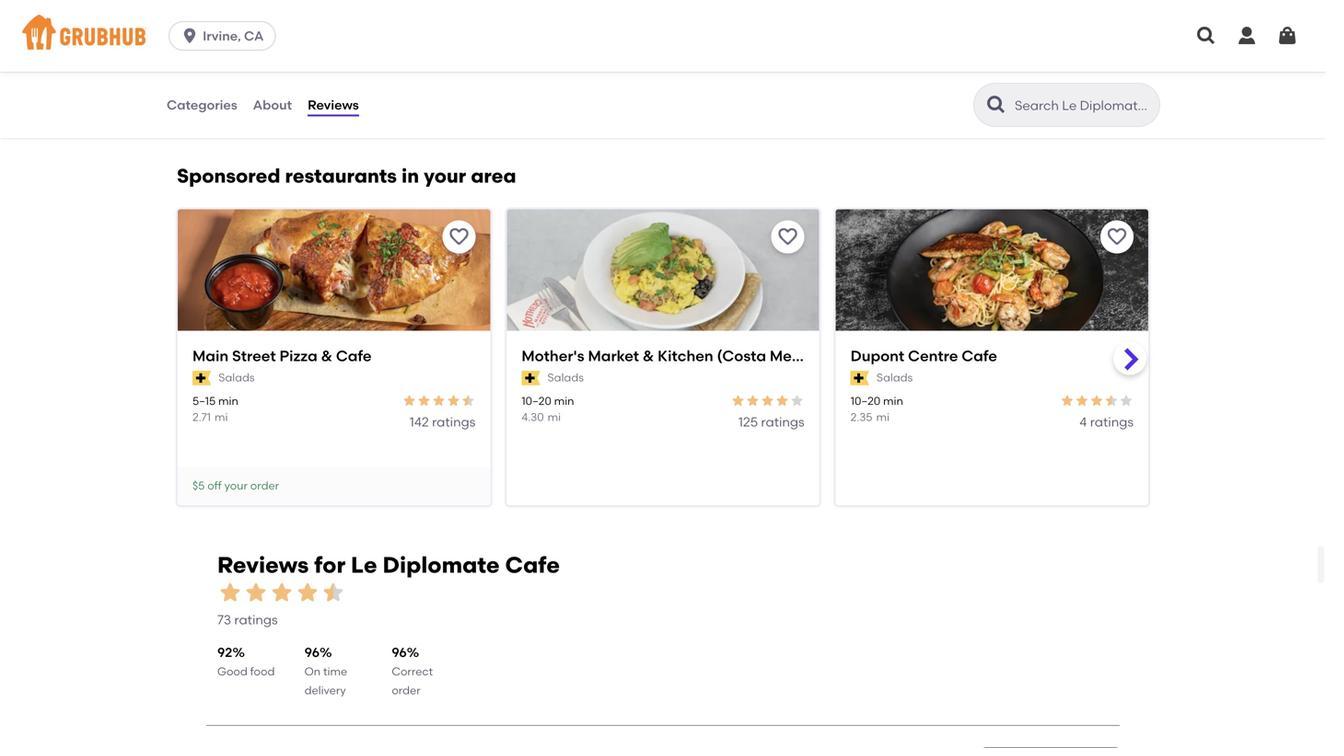 Task type: describe. For each thing, give the bounding box(es) containing it.
10–20 for mother's
[[522, 395, 552, 408]]

dupont centre cafe
[[851, 347, 997, 365]]

mi for main
[[215, 411, 228, 424]]

2.35
[[851, 411, 873, 424]]

1 svg image from the left
[[1236, 25, 1258, 47]]

$5
[[193, 479, 205, 493]]

5–15
[[193, 395, 216, 408]]

salads for dupont
[[877, 371, 913, 385]]

mother's market & kitchen (costa mesa) link
[[522, 346, 815, 367]]

salads for main
[[218, 371, 255, 385]]

main street pizza & cafe
[[193, 347, 372, 365]]

2 svg image from the left
[[1277, 25, 1299, 47]]

mother's market & kitchen (costa mesa) logo image
[[507, 210, 819, 364]]

kitchen
[[658, 347, 714, 365]]

mother's market & kitchen (costa mesa)
[[522, 347, 815, 365]]

irvine, ca
[[203, 28, 264, 44]]

ratings right 73
[[234, 612, 278, 628]]

save this restaurant image for main street pizza & cafe
[[448, 226, 470, 248]]

sponsored
[[177, 165, 280, 188]]

ratings for main street pizza & cafe
[[432, 414, 476, 430]]

salads for mother's
[[548, 371, 584, 385]]

street
[[232, 347, 276, 365]]

reviews for le diplomate cafe
[[217, 552, 560, 579]]

save this restaurant image
[[777, 226, 799, 248]]

centre
[[908, 347, 958, 365]]

dupont
[[851, 347, 905, 365]]

categories
[[167, 97, 237, 113]]

10–20 min 2.35 mi
[[851, 395, 903, 424]]

96 for 96 on time delivery
[[305, 645, 320, 661]]

sponsored restaurants in your area
[[177, 165, 516, 188]]

min for dupont
[[883, 395, 903, 408]]

search icon image
[[986, 94, 1008, 116]]

time
[[323, 666, 347, 679]]

order inside 96 correct order
[[392, 684, 421, 698]]

restaurants
[[285, 165, 397, 188]]

1 vertical spatial your
[[224, 479, 248, 493]]

mi for mother's
[[548, 411, 561, 424]]

& inside main street pizza & cafe link
[[321, 347, 332, 365]]

subscription pass image for dupont
[[851, 371, 869, 386]]

save this restaurant button for (costa
[[772, 221, 805, 254]]

main street pizza & cafe link
[[193, 346, 476, 367]]

save this restaurant image for dupont centre cafe
[[1106, 226, 1128, 248]]

2 horizontal spatial cafe
[[962, 347, 997, 365]]

le
[[351, 552, 377, 579]]

main street pizza & cafe          logo image
[[178, 210, 490, 364]]

2.71
[[193, 411, 211, 424]]

off
[[207, 479, 222, 493]]

categories button
[[166, 72, 238, 138]]

ratings for mother's market & kitchen (costa mesa)
[[761, 414, 805, 430]]



Task type: locate. For each thing, give the bounding box(es) containing it.
0 vertical spatial reviews
[[308, 97, 359, 113]]

0 horizontal spatial 10–20
[[522, 395, 552, 408]]

1 horizontal spatial subscription pass image
[[851, 371, 869, 386]]

min for mother's
[[554, 395, 574, 408]]

order
[[250, 479, 279, 493], [392, 684, 421, 698]]

ca
[[244, 28, 264, 44]]

in
[[402, 165, 419, 188]]

125
[[739, 414, 758, 430]]

salads down 'dupont'
[[877, 371, 913, 385]]

for
[[314, 552, 346, 579]]

1 horizontal spatial cafe
[[505, 552, 560, 579]]

1 mi from the left
[[215, 411, 228, 424]]

73
[[217, 612, 231, 628]]

irvine, ca button
[[169, 21, 283, 51]]

correct
[[392, 666, 433, 679]]

cafe right centre at the right of page
[[962, 347, 997, 365]]

0 horizontal spatial subscription pass image
[[522, 371, 540, 386]]

1 10–20 from the left
[[522, 395, 552, 408]]

10–20 for dupont
[[851, 395, 881, 408]]

your
[[424, 165, 466, 188], [224, 479, 248, 493]]

1 subscription pass image from the left
[[522, 371, 540, 386]]

1 horizontal spatial save this restaurant button
[[772, 221, 805, 254]]

min inside 10–20 min 2.35 mi
[[883, 395, 903, 408]]

1 horizontal spatial svg image
[[1277, 25, 1299, 47]]

96 for 96 correct order
[[392, 645, 407, 661]]

3 mi from the left
[[876, 411, 890, 424]]

96 on time delivery
[[305, 645, 347, 698]]

142 ratings
[[410, 414, 476, 430]]

&
[[321, 347, 332, 365], [643, 347, 654, 365]]

1 horizontal spatial order
[[392, 684, 421, 698]]

2 mi from the left
[[548, 411, 561, 424]]

96 up on in the bottom of the page
[[305, 645, 320, 661]]

142
[[410, 414, 429, 430]]

reviews right the "about"
[[308, 97, 359, 113]]

1 horizontal spatial 96
[[392, 645, 407, 661]]

96 inside 96 correct order
[[392, 645, 407, 661]]

reviews up 73 ratings
[[217, 552, 309, 579]]

mi inside 10–20 min 4.30 mi
[[548, 411, 561, 424]]

mi inside 5–15 min 2.71 mi
[[215, 411, 228, 424]]

1 96 from the left
[[305, 645, 320, 661]]

cafe right diplomate
[[505, 552, 560, 579]]

subscription pass image for mother's
[[522, 371, 540, 386]]

subscription pass image down 'dupont'
[[851, 371, 869, 386]]

diplomate
[[383, 552, 500, 579]]

0 horizontal spatial &
[[321, 347, 332, 365]]

reviews for reviews for le diplomate cafe
[[217, 552, 309, 579]]

2 96 from the left
[[392, 645, 407, 661]]

market
[[588, 347, 639, 365]]

125 ratings
[[739, 414, 805, 430]]

reviews
[[308, 97, 359, 113], [217, 552, 309, 579]]

food
[[250, 666, 275, 679]]

cafe right pizza
[[336, 347, 372, 365]]

10–20 inside 10–20 min 4.30 mi
[[522, 395, 552, 408]]

1 save this restaurant button from the left
[[442, 221, 476, 254]]

ratings right 4
[[1090, 414, 1134, 430]]

0 horizontal spatial svg image
[[181, 27, 199, 45]]

1 save this restaurant image from the left
[[448, 226, 470, 248]]

92
[[217, 645, 232, 661]]

subscription pass image
[[522, 371, 540, 386], [851, 371, 869, 386]]

& right pizza
[[321, 347, 332, 365]]

2 save this restaurant button from the left
[[772, 221, 805, 254]]

2 subscription pass image from the left
[[851, 371, 869, 386]]

0 horizontal spatial save this restaurant button
[[442, 221, 476, 254]]

1 & from the left
[[321, 347, 332, 365]]

2 min from the left
[[554, 395, 574, 408]]

1 horizontal spatial min
[[554, 395, 574, 408]]

4
[[1080, 414, 1087, 430]]

10–20
[[522, 395, 552, 408], [851, 395, 881, 408]]

(costa
[[717, 347, 766, 365]]

cafe for reviews for le diplomate cafe
[[505, 552, 560, 579]]

1 horizontal spatial 10–20
[[851, 395, 881, 408]]

1 horizontal spatial save this restaurant image
[[1106, 226, 1128, 248]]

dupont centre cafe logo image
[[836, 210, 1149, 364]]

order right off
[[250, 479, 279, 493]]

your right off
[[224, 479, 248, 493]]

2 10–20 from the left
[[851, 395, 881, 408]]

salads
[[218, 371, 255, 385], [548, 371, 584, 385], [877, 371, 913, 385]]

1 vertical spatial order
[[392, 684, 421, 698]]

1 horizontal spatial &
[[643, 347, 654, 365]]

2 salads from the left
[[548, 371, 584, 385]]

96 up correct
[[392, 645, 407, 661]]

0 horizontal spatial 96
[[305, 645, 320, 661]]

reviews inside button
[[308, 97, 359, 113]]

3 min from the left
[[883, 395, 903, 408]]

your right in
[[424, 165, 466, 188]]

mother's
[[522, 347, 585, 365]]

& right market
[[643, 347, 654, 365]]

good
[[217, 666, 248, 679]]

3 save this restaurant button from the left
[[1101, 221, 1134, 254]]

& inside mother's market & kitchen (costa mesa) link
[[643, 347, 654, 365]]

0 horizontal spatial svg image
[[1236, 25, 1258, 47]]

save this restaurant button
[[442, 221, 476, 254], [772, 221, 805, 254], [1101, 221, 1134, 254]]

0 vertical spatial your
[[424, 165, 466, 188]]

mesa)
[[770, 347, 815, 365]]

dupont centre cafe link
[[851, 346, 1134, 367]]

min right 5–15
[[218, 395, 238, 408]]

min inside 10–20 min 4.30 mi
[[554, 395, 574, 408]]

92 good food
[[217, 645, 275, 679]]

delivery
[[305, 684, 346, 698]]

cafe
[[336, 347, 372, 365], [962, 347, 997, 365], [505, 552, 560, 579]]

1 vertical spatial reviews
[[217, 552, 309, 579]]

save this restaurant image
[[448, 226, 470, 248], [1106, 226, 1128, 248]]

pizza
[[280, 347, 318, 365]]

mi right 2.71
[[215, 411, 228, 424]]

0 horizontal spatial order
[[250, 479, 279, 493]]

0 horizontal spatial cafe
[[336, 347, 372, 365]]

reviews button
[[307, 72, 360, 138]]

0 horizontal spatial your
[[224, 479, 248, 493]]

min inside 5–15 min 2.71 mi
[[218, 395, 238, 408]]

salads down mother's at the top left
[[548, 371, 584, 385]]

reviews for reviews
[[308, 97, 359, 113]]

10–20 inside 10–20 min 2.35 mi
[[851, 395, 881, 408]]

irvine,
[[203, 28, 241, 44]]

mi inside 10–20 min 2.35 mi
[[876, 411, 890, 424]]

2 horizontal spatial mi
[[876, 411, 890, 424]]

salads down 'street'
[[218, 371, 255, 385]]

ratings right "125"
[[761, 414, 805, 430]]

0 horizontal spatial save this restaurant image
[[448, 226, 470, 248]]

0 horizontal spatial salads
[[218, 371, 255, 385]]

4.30
[[522, 411, 544, 424]]

min for main
[[218, 395, 238, 408]]

Search Le Diplomate Cafe search field
[[1013, 97, 1154, 114]]

min down mother's at the top left
[[554, 395, 574, 408]]

0 horizontal spatial mi
[[215, 411, 228, 424]]

mi
[[215, 411, 228, 424], [548, 411, 561, 424], [876, 411, 890, 424]]

ratings
[[432, 414, 476, 430], [761, 414, 805, 430], [1090, 414, 1134, 430], [234, 612, 278, 628]]

on
[[305, 666, 321, 679]]

73 ratings
[[217, 612, 278, 628]]

subscription pass image
[[193, 371, 211, 386]]

4 ratings
[[1080, 414, 1134, 430]]

0 horizontal spatial min
[[218, 395, 238, 408]]

svg image inside the irvine, ca button
[[181, 27, 199, 45]]

2 horizontal spatial min
[[883, 395, 903, 408]]

2 horizontal spatial salads
[[877, 371, 913, 385]]

mi right 2.35
[[876, 411, 890, 424]]

10–20 up 2.35
[[851, 395, 881, 408]]

order down correct
[[392, 684, 421, 698]]

svg image
[[1236, 25, 1258, 47], [1277, 25, 1299, 47]]

3 salads from the left
[[877, 371, 913, 385]]

star icon image
[[402, 394, 417, 409], [417, 394, 431, 409], [431, 394, 446, 409], [446, 394, 461, 409], [461, 394, 476, 409], [461, 394, 476, 409], [731, 394, 746, 409], [746, 394, 760, 409], [760, 394, 775, 409], [775, 394, 790, 409], [790, 394, 805, 409], [1060, 394, 1075, 409], [1075, 394, 1090, 409], [1090, 394, 1104, 409], [1104, 394, 1119, 409], [1104, 394, 1119, 409], [1119, 394, 1134, 409], [217, 580, 243, 606], [243, 580, 269, 606], [269, 580, 295, 606], [295, 580, 321, 606], [321, 580, 346, 606], [321, 580, 346, 606]]

2 & from the left
[[643, 347, 654, 365]]

96 inside 96 on time delivery
[[305, 645, 320, 661]]

mi for dupont
[[876, 411, 890, 424]]

2 save this restaurant image from the left
[[1106, 226, 1128, 248]]

1 horizontal spatial mi
[[548, 411, 561, 424]]

min
[[218, 395, 238, 408], [554, 395, 574, 408], [883, 395, 903, 408]]

1 min from the left
[[218, 395, 238, 408]]

96
[[305, 645, 320, 661], [392, 645, 407, 661]]

$5 off your order
[[193, 479, 279, 493]]

1 horizontal spatial svg image
[[1196, 25, 1218, 47]]

1 salads from the left
[[218, 371, 255, 385]]

0 vertical spatial order
[[250, 479, 279, 493]]

main
[[193, 347, 229, 365]]

subscription pass image down mother's at the top left
[[522, 371, 540, 386]]

cafe for main street pizza & cafe
[[336, 347, 372, 365]]

area
[[471, 165, 516, 188]]

main navigation navigation
[[0, 0, 1326, 72]]

svg image
[[1196, 25, 1218, 47], [181, 27, 199, 45]]

save this restaurant button for cafe
[[442, 221, 476, 254]]

5–15 min 2.71 mi
[[193, 395, 238, 424]]

10–20 min 4.30 mi
[[522, 395, 574, 424]]

1 horizontal spatial your
[[424, 165, 466, 188]]

about button
[[252, 72, 293, 138]]

ratings for dupont centre cafe
[[1090, 414, 1134, 430]]

about
[[253, 97, 292, 113]]

2 horizontal spatial save this restaurant button
[[1101, 221, 1134, 254]]

mi right "4.30"
[[548, 411, 561, 424]]

10–20 up "4.30"
[[522, 395, 552, 408]]

min down 'dupont'
[[883, 395, 903, 408]]

1 horizontal spatial salads
[[548, 371, 584, 385]]

ratings right 142 at the left bottom
[[432, 414, 476, 430]]

96 correct order
[[392, 645, 433, 698]]



Task type: vqa. For each thing, say whether or not it's contained in the screenshot.
&pizza to the bottom
no



